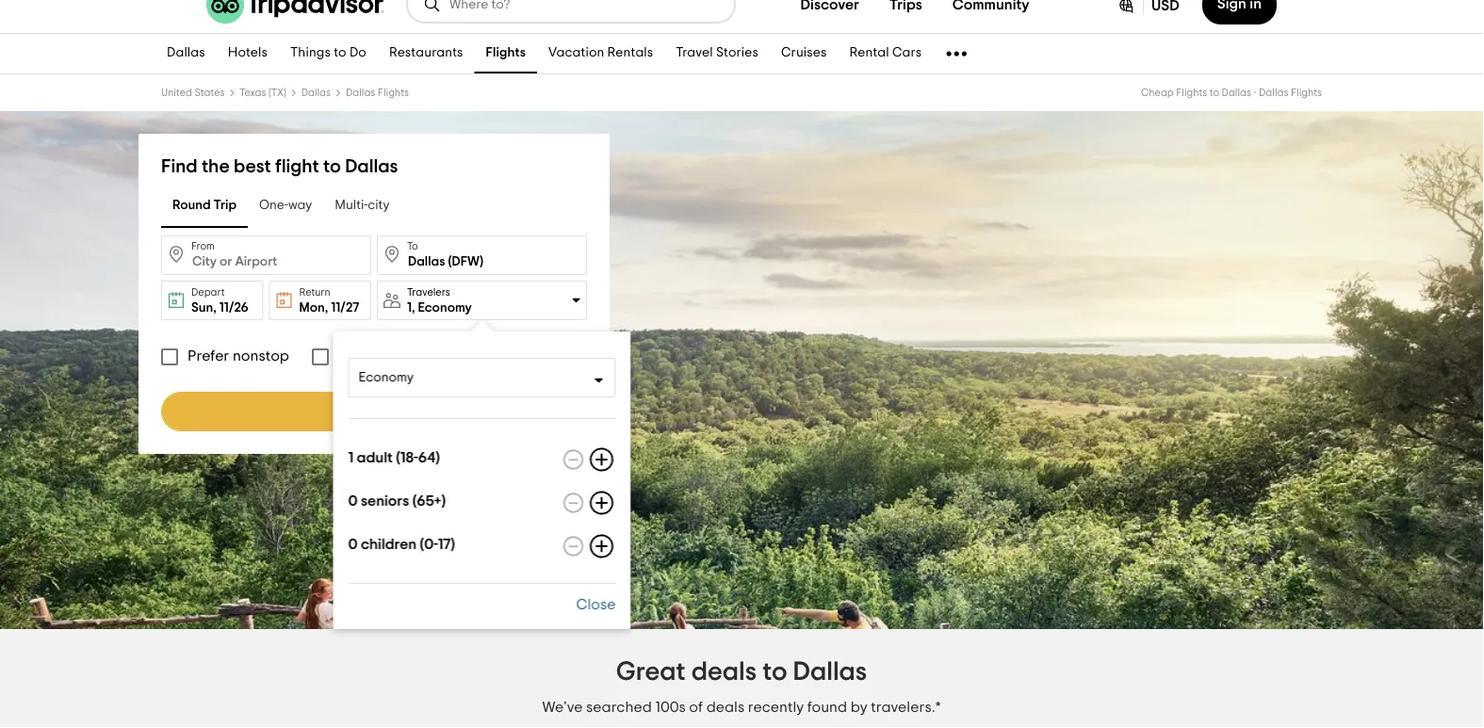 Task type: vqa. For each thing, say whether or not it's contained in the screenshot.
nearby
yes



Task type: describe. For each thing, give the bounding box(es) containing it.
flight
[[275, 157, 319, 176]]

dallas flights link
[[346, 88, 409, 98]]

,
[[412, 301, 415, 314]]

1 vertical spatial dallas link
[[301, 88, 331, 98]]

flights left vacation
[[486, 47, 526, 60]]

0 for 0 children (0-17)
[[348, 537, 358, 552]]

do
[[349, 47, 366, 60]]

restaurants
[[389, 47, 463, 60]]

great
[[616, 659, 686, 685]]

trip
[[213, 199, 237, 212]]

we've searched 100s of deals recently found by travelers.*
[[542, 700, 941, 715]]

prefer nonstop
[[187, 349, 289, 364]]

round
[[172, 199, 211, 212]]

restaurants link
[[378, 34, 474, 73]]

flights
[[369, 404, 411, 419]]

of
[[689, 700, 703, 715]]

64)
[[418, 450, 440, 465]]

dallas up united states
[[167, 47, 205, 60]]

0 vertical spatial deals
[[691, 659, 757, 685]]

seniors
[[361, 494, 409, 509]]

find flights button
[[161, 392, 587, 432]]

-
[[1254, 88, 1257, 98]]

city
[[368, 199, 390, 212]]

things
[[290, 47, 331, 60]]

way
[[288, 199, 312, 212]]

dallas flights
[[346, 88, 409, 98]]

great deals to dallas
[[616, 659, 867, 685]]

1 adult (18-64)
[[348, 450, 440, 465]]

united states link
[[161, 88, 225, 98]]

rental
[[849, 47, 889, 60]]

1 vertical spatial deals
[[706, 700, 745, 715]]

nonstop
[[233, 349, 289, 364]]

0 horizontal spatial 1
[[348, 450, 353, 465]]

we've
[[542, 700, 583, 715]]

nearby
[[393, 349, 442, 364]]

dallas up found
[[793, 659, 867, 685]]

cruises link
[[770, 34, 838, 73]]

travelers
[[407, 287, 450, 297]]

0 seniors (65+)
[[348, 494, 446, 509]]

travel stories link
[[665, 34, 770, 73]]

find for find the best flight to dallas
[[161, 157, 198, 176]]

return
[[299, 287, 330, 298]]

multi-
[[335, 199, 368, 212]]

by
[[850, 700, 868, 715]]

100s
[[655, 700, 686, 715]]

cheap flights to dallas - dallas flights
[[1141, 88, 1322, 98]]

travel stories
[[676, 47, 758, 60]]

flights down restaurants link
[[378, 88, 409, 98]]

texas
[[240, 88, 266, 98]]

multi-city
[[335, 199, 390, 212]]

adult
[[357, 450, 393, 465]]

the
[[202, 157, 230, 176]]

vacation rentals link
[[537, 34, 665, 73]]

things to do link
[[279, 34, 378, 73]]

one-way
[[259, 199, 312, 212]]

city or airport text field for to
[[377, 236, 587, 275]]

mon,
[[299, 302, 328, 315]]

children
[[361, 537, 417, 552]]

stories
[[716, 47, 758, 60]]

to left do
[[334, 47, 346, 60]]

dallas right -
[[1259, 88, 1288, 98]]

(18-
[[396, 450, 418, 465]]



Task type: locate. For each thing, give the bounding box(es) containing it.
0 horizontal spatial find
[[161, 157, 198, 176]]

17)
[[438, 537, 455, 552]]

dallas link
[[155, 34, 217, 73], [301, 88, 331, 98]]

deals right of
[[706, 700, 745, 715]]

from
[[191, 241, 215, 252]]

search image
[[423, 0, 442, 14]]

1 horizontal spatial economy
[[418, 301, 472, 314]]

to right flight
[[323, 157, 341, 176]]

vacation rentals
[[548, 47, 653, 60]]

flights right cheap on the top right
[[1176, 88, 1207, 98]]

dallas link up united states
[[155, 34, 217, 73]]

city or airport text field down the one- in the top of the page
[[161, 236, 371, 275]]

close
[[576, 597, 616, 612]]

dallas
[[167, 47, 205, 60], [301, 88, 331, 98], [346, 88, 375, 98], [1222, 88, 1251, 98], [1259, 88, 1288, 98], [345, 157, 398, 176], [793, 659, 867, 685]]

find flights
[[337, 404, 411, 419]]

to
[[334, 47, 346, 60], [1210, 88, 1219, 98], [323, 157, 341, 176], [762, 659, 787, 685]]

0 vertical spatial economy
[[418, 301, 472, 314]]

0 for 0 seniors (65+)
[[348, 494, 358, 509]]

economy down travelers
[[418, 301, 472, 314]]

(0-
[[420, 537, 438, 552]]

0 left seniors
[[348, 494, 358, 509]]

2 city or airport text field from the left
[[377, 236, 587, 275]]

to
[[407, 241, 418, 252]]

find inside button
[[337, 404, 366, 419]]

economy inside travelers 1 , economy
[[418, 301, 472, 314]]

return mon, 11/27
[[299, 287, 359, 315]]

11/27
[[331, 302, 359, 315]]

1 vertical spatial find
[[337, 404, 366, 419]]

travelers 1 , economy
[[407, 287, 472, 314]]

1 horizontal spatial find
[[337, 404, 366, 419]]

1 down travelers
[[407, 301, 412, 314]]

found
[[807, 700, 847, 715]]

round trip
[[172, 199, 237, 212]]

1 horizontal spatial 1
[[407, 301, 412, 314]]

flights
[[486, 47, 526, 60], [378, 88, 409, 98], [1176, 88, 1207, 98], [1291, 88, 1322, 98]]

cars
[[892, 47, 922, 60]]

dallas up city
[[345, 157, 398, 176]]

1 horizontal spatial city or airport text field
[[377, 236, 587, 275]]

1 city or airport text field from the left
[[161, 236, 371, 275]]

states
[[195, 88, 225, 98]]

city or airport text field up travelers 1 , economy
[[377, 236, 587, 275]]

dallas link right (tx)
[[301, 88, 331, 98]]

1
[[407, 301, 412, 314], [348, 450, 353, 465]]

airports
[[445, 349, 500, 364]]

include nearby airports
[[338, 349, 500, 364]]

flights right -
[[1291, 88, 1322, 98]]

include
[[338, 349, 389, 364]]

0 vertical spatial 0
[[348, 494, 358, 509]]

1 left adult
[[348, 450, 353, 465]]

city or airport text field for from
[[161, 236, 371, 275]]

(65+)
[[412, 494, 446, 509]]

hotels link
[[217, 34, 279, 73]]

economy down include at the left
[[359, 371, 414, 384]]

0 vertical spatial 1
[[407, 301, 412, 314]]

0 horizontal spatial dallas link
[[155, 34, 217, 73]]

1 inside travelers 1 , economy
[[407, 301, 412, 314]]

travel
[[676, 47, 713, 60]]

texas (tx)
[[240, 88, 286, 98]]

depart
[[191, 287, 225, 298]]

deals up we've searched 100s of deals recently found by travelers.*
[[691, 659, 757, 685]]

rental cars link
[[838, 34, 933, 73]]

one-
[[259, 199, 288, 212]]

depart sun, 11/26
[[191, 287, 248, 315]]

0 horizontal spatial economy
[[359, 371, 414, 384]]

1 0 from the top
[[348, 494, 358, 509]]

to up recently
[[762, 659, 787, 685]]

recently
[[748, 700, 804, 715]]

11/26
[[219, 302, 248, 315]]

2 0 from the top
[[348, 537, 358, 552]]

0
[[348, 494, 358, 509], [348, 537, 358, 552]]

sun,
[[191, 302, 216, 315]]

City or Airport text field
[[161, 236, 371, 275], [377, 236, 587, 275]]

prefer
[[187, 349, 229, 364]]

1 vertical spatial 0
[[348, 537, 358, 552]]

0 horizontal spatial city or airport text field
[[161, 236, 371, 275]]

None search field
[[408, 0, 734, 22]]

vacation
[[548, 47, 604, 60]]

hotels
[[228, 47, 268, 60]]

0 vertical spatial dallas link
[[155, 34, 217, 73]]

1 vertical spatial economy
[[359, 371, 414, 384]]

things to do
[[290, 47, 366, 60]]

find for find flights
[[337, 404, 366, 419]]

cheap
[[1141, 88, 1174, 98]]

find the best flight to dallas
[[161, 157, 398, 176]]

flights link
[[474, 34, 537, 73]]

rentals
[[607, 47, 653, 60]]

rental cars
[[849, 47, 922, 60]]

find
[[161, 157, 198, 176], [337, 404, 366, 419]]

cruises
[[781, 47, 827, 60]]

Search search field
[[449, 0, 719, 13]]

searched
[[586, 700, 652, 715]]

economy
[[418, 301, 472, 314], [359, 371, 414, 384]]

0 left children
[[348, 537, 358, 552]]

dallas right (tx)
[[301, 88, 331, 98]]

0 vertical spatial find
[[161, 157, 198, 176]]

dallas down do
[[346, 88, 375, 98]]

united states
[[161, 88, 225, 98]]

1 vertical spatial 1
[[348, 450, 353, 465]]

travelers.*
[[871, 700, 941, 715]]

(tx)
[[268, 88, 286, 98]]

texas (tx) link
[[240, 88, 286, 98]]

deals
[[691, 659, 757, 685], [706, 700, 745, 715]]

united
[[161, 88, 192, 98]]

dallas left -
[[1222, 88, 1251, 98]]

to left -
[[1210, 88, 1219, 98]]

0 children (0-17)
[[348, 537, 455, 552]]

1 horizontal spatial dallas link
[[301, 88, 331, 98]]

find left flights
[[337, 404, 366, 419]]

tripadvisor image
[[206, 0, 383, 24]]

best
[[234, 157, 271, 176]]

find left the
[[161, 157, 198, 176]]



